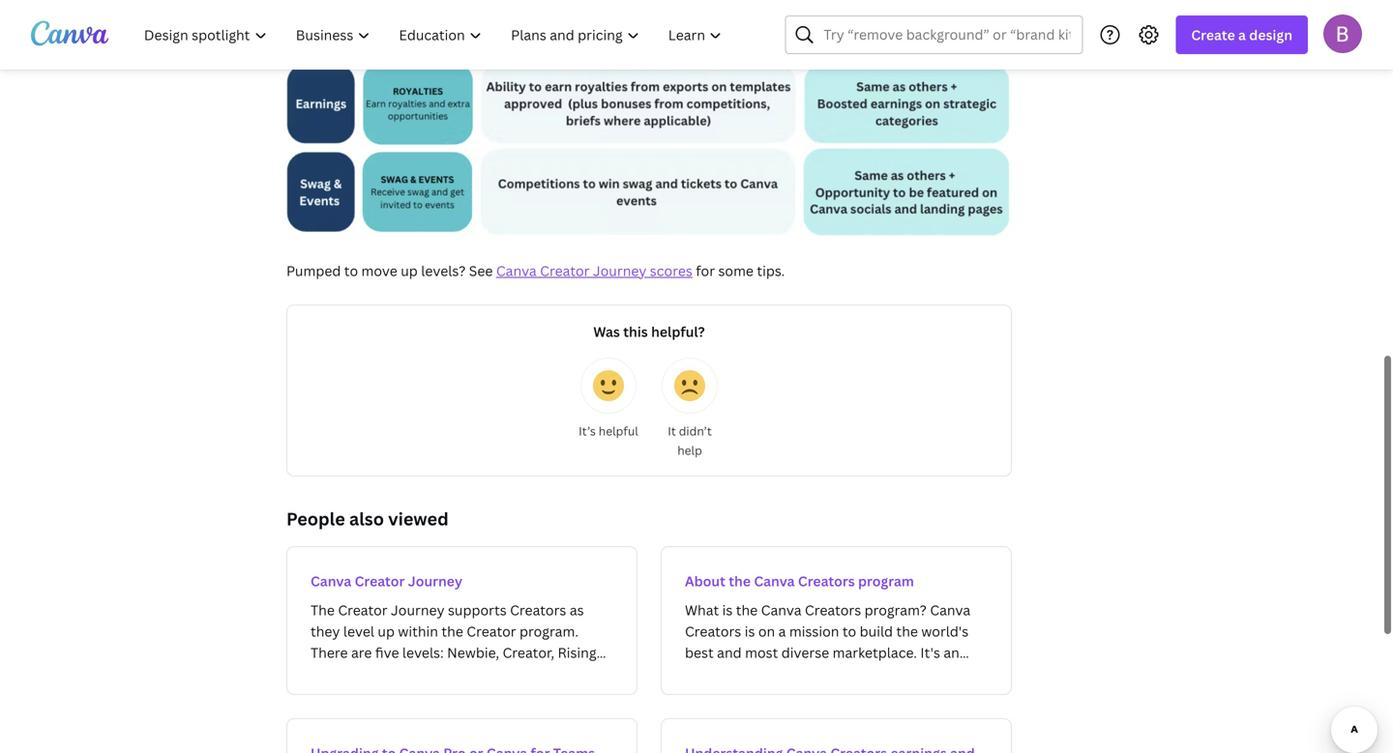 Task type: describe. For each thing, give the bounding box(es) containing it.
people
[[286, 507, 345, 531]]

canva creator journey
[[311, 572, 463, 591]]

top level navigation element
[[132, 15, 739, 54]]

create a design
[[1192, 26, 1293, 44]]

helpful
[[599, 423, 639, 439]]

helpful?
[[651, 323, 705, 341]]

create
[[1192, 26, 1236, 44]]

design
[[1250, 26, 1293, 44]]

0 horizontal spatial canva
[[311, 572, 352, 591]]

also
[[349, 507, 384, 531]]

canva creator journey link
[[286, 547, 638, 696]]

it's helpful
[[579, 423, 639, 439]]

about the canva creators program link
[[661, 547, 1012, 696]]

it didn't help
[[668, 423, 712, 459]]

creators
[[798, 572, 855, 591]]

help
[[678, 443, 702, 459]]

what rewards each level of the canva creator journey unlocks image
[[286, 0, 1012, 237]]

levels?
[[421, 262, 466, 280]]

canva creator journey scores link
[[496, 262, 693, 280]]

1 horizontal spatial journey
[[593, 262, 647, 280]]

was this helpful?
[[594, 323, 705, 341]]

😔 image
[[675, 371, 706, 401]]

this
[[624, 323, 648, 341]]

viewed
[[388, 507, 449, 531]]

bob builder image
[[1324, 14, 1363, 53]]

2 horizontal spatial canva
[[754, 572, 795, 591]]

it
[[668, 423, 676, 439]]



Task type: vqa. For each thing, say whether or not it's contained in the screenshot.
Design title 'text box'
no



Task type: locate. For each thing, give the bounding box(es) containing it.
canva down people
[[311, 572, 352, 591]]

tips.
[[757, 262, 785, 280]]

1 horizontal spatial canva
[[496, 262, 537, 280]]

creator
[[540, 262, 590, 280], [355, 572, 405, 591]]

a
[[1239, 26, 1247, 44]]

1 horizontal spatial creator
[[540, 262, 590, 280]]

0 horizontal spatial journey
[[408, 572, 463, 591]]

Try "remove background" or "brand kit" search field
[[824, 16, 1071, 53]]

was
[[594, 323, 620, 341]]

1 vertical spatial creator
[[355, 572, 405, 591]]

people also viewed
[[286, 507, 449, 531]]

canva
[[496, 262, 537, 280], [311, 572, 352, 591], [754, 572, 795, 591]]

the
[[729, 572, 751, 591]]

scores
[[650, 262, 693, 280]]

for
[[696, 262, 715, 280]]

1 vertical spatial journey
[[408, 572, 463, 591]]

pumped to move up levels? see canva creator journey scores for some tips.
[[286, 262, 785, 280]]

some
[[719, 262, 754, 280]]

create a design button
[[1176, 15, 1309, 54]]

pumped
[[286, 262, 341, 280]]

about
[[685, 572, 726, 591]]

it's
[[579, 423, 596, 439]]

journey down the viewed
[[408, 572, 463, 591]]

move
[[362, 262, 398, 280]]

🙂 image
[[593, 371, 624, 401]]

program
[[859, 572, 914, 591]]

canva right see
[[496, 262, 537, 280]]

didn't
[[679, 423, 712, 439]]

to
[[344, 262, 358, 280]]

canva right the
[[754, 572, 795, 591]]

journey
[[593, 262, 647, 280], [408, 572, 463, 591]]

journey left scores
[[593, 262, 647, 280]]

creator down people also viewed
[[355, 572, 405, 591]]

up
[[401, 262, 418, 280]]

0 vertical spatial journey
[[593, 262, 647, 280]]

0 vertical spatial creator
[[540, 262, 590, 280]]

about the canva creators program
[[685, 572, 914, 591]]

0 horizontal spatial creator
[[355, 572, 405, 591]]

creator right see
[[540, 262, 590, 280]]

see
[[469, 262, 493, 280]]



